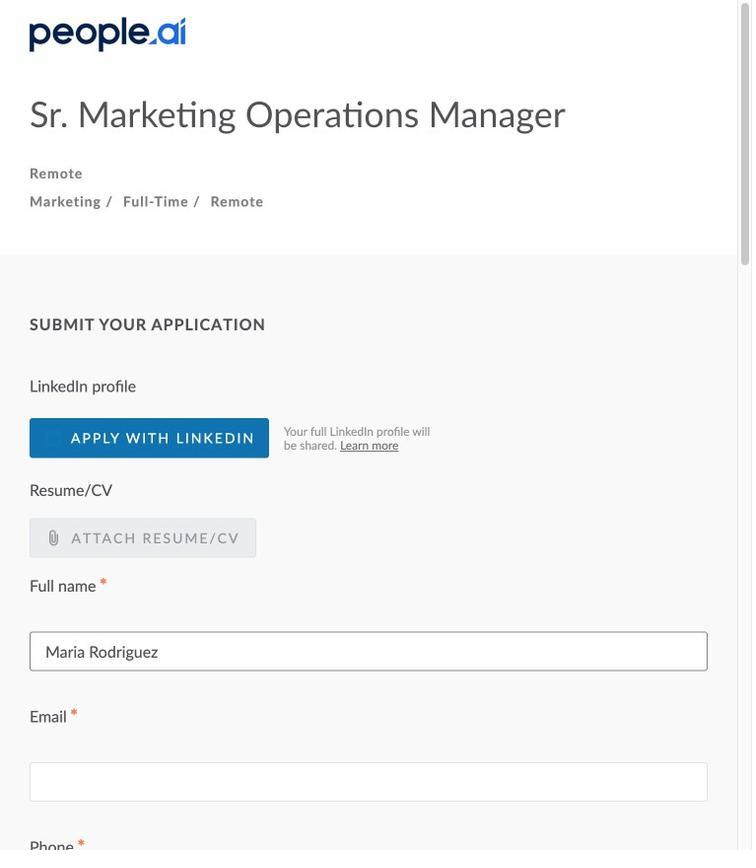 Task type: vqa. For each thing, say whether or not it's contained in the screenshot.
text field
yes



Task type: locate. For each thing, give the bounding box(es) containing it.
None text field
[[30, 632, 709, 672]]

None email field
[[30, 763, 709, 802]]



Task type: describe. For each thing, give the bounding box(es) containing it.
people.ai logo image
[[30, 17, 186, 52]]

paperclip image
[[45, 531, 61, 546]]



